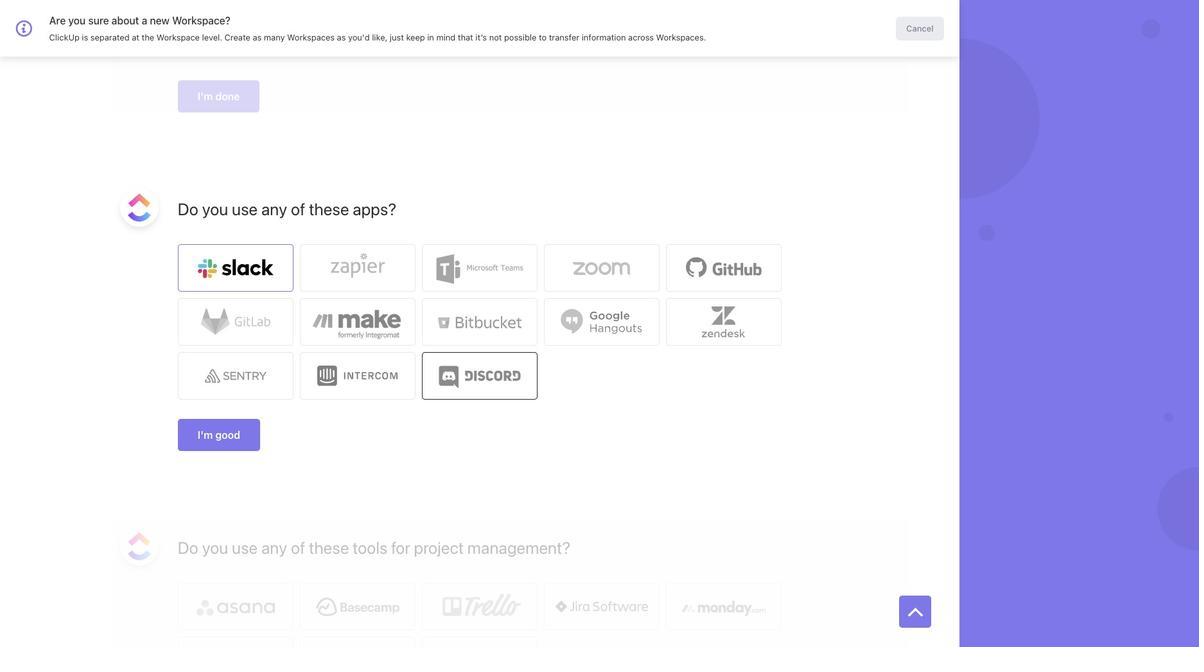 Task type: vqa. For each thing, say whether or not it's contained in the screenshot.
View all Spaces
no



Task type: describe. For each thing, give the bounding box(es) containing it.
the
[[142, 32, 154, 42]]

i'm done
[[198, 91, 240, 102]]

management?
[[468, 538, 571, 557]]

it's
[[476, 32, 487, 42]]

new
[[150, 15, 170, 26]]

do you use any of these apps?
[[178, 199, 397, 218]]

i'm for i'm done
[[198, 91, 213, 102]]

are you sure about a new workspace? clickup is separated at the workspace level. create as many workspaces as you'd like, just keep in mind that it's not possible to transfer information across workspaces.
[[49, 15, 706, 42]]

sure
[[88, 15, 109, 26]]

i'm done button
[[178, 80, 260, 112]]

Enter email addresses (or paste multiple) text field
[[178, 0, 900, 31]]

like,
[[372, 32, 388, 42]]

information
[[582, 32, 626, 42]]

good
[[215, 429, 240, 441]]

at
[[132, 32, 139, 42]]

are
[[49, 15, 66, 26]]

transfer
[[549, 32, 580, 42]]

of for apps?
[[291, 199, 305, 218]]

possible
[[504, 32, 537, 42]]

to
[[539, 32, 547, 42]]

create
[[225, 32, 251, 42]]

many
[[264, 32, 285, 42]]

for
[[391, 538, 410, 557]]

about
[[112, 15, 139, 26]]

a
[[142, 15, 147, 26]]

workspace?
[[172, 15, 231, 26]]



Task type: locate. For each thing, give the bounding box(es) containing it.
0 vertical spatial you
[[68, 15, 86, 26]]

i'm left done
[[198, 91, 213, 102]]

you for do you use any of these apps?
[[202, 199, 228, 218]]

i'm
[[198, 91, 213, 102], [198, 429, 213, 441]]

1 vertical spatial of
[[291, 538, 305, 557]]

1 vertical spatial do
[[178, 538, 198, 557]]

project
[[414, 538, 464, 557]]

i'm for i'm good
[[198, 429, 213, 441]]

these for apps?
[[309, 199, 349, 218]]

1 of from the top
[[291, 199, 305, 218]]

2 as from the left
[[337, 32, 346, 42]]

2 of from the top
[[291, 538, 305, 557]]

any for apps?
[[261, 199, 287, 218]]

cancel
[[915, 12, 946, 23], [907, 23, 934, 33]]

use for do you use any of these apps?
[[232, 199, 258, 218]]

done
[[215, 91, 240, 102]]

across
[[628, 32, 654, 42]]

you
[[68, 15, 86, 26], [202, 199, 228, 218], [202, 538, 228, 557]]

these for tools
[[309, 538, 349, 557]]

2 do from the top
[[178, 538, 198, 557]]

1 clickup logo image from the top
[[128, 193, 151, 222]]

do you use any of these tools for project management?
[[178, 538, 571, 557]]

any for tools
[[261, 538, 287, 557]]

workspaces.
[[656, 32, 706, 42]]

1 as from the left
[[253, 32, 262, 42]]

1 these from the top
[[309, 199, 349, 218]]

apps?
[[353, 199, 397, 218]]

workspace
[[157, 32, 200, 42]]

1 vertical spatial i'm
[[198, 429, 213, 441]]

just
[[390, 32, 404, 42]]

0 horizontal spatial as
[[253, 32, 262, 42]]

0 vertical spatial use
[[232, 199, 258, 218]]

1 vertical spatial you
[[202, 199, 228, 218]]

of for tools
[[291, 538, 305, 557]]

0 vertical spatial these
[[309, 199, 349, 218]]

2 vertical spatial you
[[202, 538, 228, 557]]

i'm left good
[[198, 429, 213, 441]]

clickup
[[49, 32, 80, 42]]

1 vertical spatial any
[[261, 538, 287, 557]]

you inside are you sure about a new workspace? clickup is separated at the workspace level. create as many workspaces as you'd like, just keep in mind that it's not possible to transfer information across workspaces.
[[68, 15, 86, 26]]

level.
[[202, 32, 222, 42]]

you for are you sure about a new workspace? clickup is separated at the workspace level. create as many workspaces as you'd like, just keep in mind that it's not possible to transfer information across workspaces.
[[68, 15, 86, 26]]

1 any from the top
[[261, 199, 287, 218]]

any
[[261, 199, 287, 218], [261, 538, 287, 557]]

do for do you use any of these tools for project management?
[[178, 538, 198, 557]]

2 use from the top
[[232, 538, 258, 557]]

these
[[309, 199, 349, 218], [309, 538, 349, 557]]

2 these from the top
[[309, 538, 349, 557]]

0 vertical spatial of
[[291, 199, 305, 218]]

1 vertical spatial clickup logo image
[[128, 532, 151, 560]]

you'd
[[348, 32, 370, 42]]

workspaces
[[287, 32, 335, 42]]

1 horizontal spatial as
[[337, 32, 346, 42]]

0 vertical spatial any
[[261, 199, 287, 218]]

1 do from the top
[[178, 199, 198, 218]]

of
[[291, 199, 305, 218], [291, 538, 305, 557]]

do for do you use any of these apps?
[[178, 199, 198, 218]]

as left many
[[253, 32, 262, 42]]

i'm good
[[198, 429, 240, 441]]

use
[[232, 199, 258, 218], [232, 538, 258, 557]]

2 i'm from the top
[[198, 429, 213, 441]]

that
[[458, 32, 473, 42]]

0 vertical spatial do
[[178, 199, 198, 218]]

keep
[[406, 32, 425, 42]]

tools
[[353, 538, 388, 557]]

1 i'm from the top
[[198, 91, 213, 102]]

do
[[178, 199, 198, 218], [178, 538, 198, 557]]

you for do you use any of these tools for project management?
[[202, 538, 228, 557]]

0 vertical spatial clickup logo image
[[128, 193, 151, 222]]

as left you'd
[[337, 32, 346, 42]]

i'm good button
[[178, 419, 260, 451]]

2 any from the top
[[261, 538, 287, 557]]

2 clickup logo image from the top
[[128, 532, 151, 560]]

in
[[427, 32, 434, 42]]

clickup logo image for do you use any of these apps?
[[128, 193, 151, 222]]

these left apps?
[[309, 199, 349, 218]]

these left 'tools'
[[309, 538, 349, 557]]

use for do you use any of these tools for project management?
[[232, 538, 258, 557]]

separated
[[90, 32, 130, 42]]

clickup logo image
[[128, 193, 151, 222], [128, 532, 151, 560]]

clickup logo image for do you use any of these tools for project management?
[[128, 532, 151, 560]]

is
[[82, 32, 88, 42]]

1 vertical spatial use
[[232, 538, 258, 557]]

1 use from the top
[[232, 199, 258, 218]]

mind
[[437, 32, 456, 42]]

as
[[253, 32, 262, 42], [337, 32, 346, 42]]

not
[[489, 32, 502, 42]]

1 vertical spatial these
[[309, 538, 349, 557]]

0 vertical spatial i'm
[[198, 91, 213, 102]]



